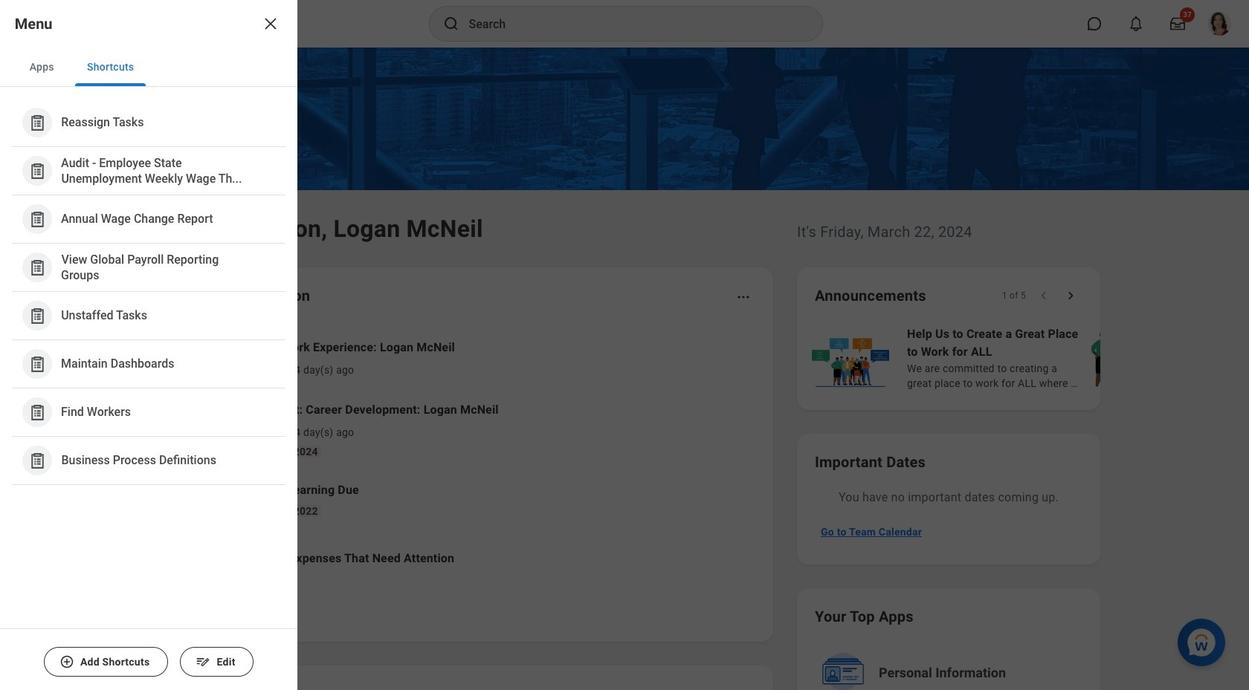 Task type: vqa. For each thing, say whether or not it's contained in the screenshot.
status
yes



Task type: locate. For each thing, give the bounding box(es) containing it.
chevron right small image
[[1064, 289, 1078, 303]]

2 clipboard image from the top
[[28, 210, 46, 229]]

banner
[[0, 0, 1250, 48]]

profile logan mcneil element
[[1199, 7, 1241, 40]]

tab list
[[0, 48, 298, 87]]

4 clipboard image from the top
[[28, 355, 46, 374]]

search image
[[442, 15, 460, 33]]

text edit image
[[196, 655, 211, 670]]

main content
[[0, 48, 1250, 691]]

list
[[0, 87, 298, 498], [809, 324, 1250, 393], [167, 327, 756, 589]]

4 clipboard image from the top
[[28, 452, 46, 470]]

clipboard image
[[28, 162, 46, 180], [28, 258, 46, 277], [28, 307, 46, 325], [28, 355, 46, 374]]

chevron left small image
[[1037, 289, 1052, 303]]

clipboard image
[[28, 113, 46, 132], [28, 210, 46, 229], [28, 403, 46, 422], [28, 452, 46, 470]]

status
[[1002, 290, 1026, 302]]

plus circle image
[[59, 655, 74, 670]]



Task type: describe. For each thing, give the bounding box(es) containing it.
3 clipboard image from the top
[[28, 403, 46, 422]]

notifications large image
[[1129, 16, 1144, 31]]

1 clipboard image from the top
[[28, 162, 46, 180]]

global navigation dialog
[[0, 0, 298, 691]]

2 clipboard image from the top
[[28, 258, 46, 277]]

x image
[[262, 15, 280, 33]]

1 clipboard image from the top
[[28, 113, 46, 132]]

inbox image
[[188, 419, 210, 441]]

inbox large image
[[1171, 16, 1186, 31]]

3 clipboard image from the top
[[28, 307, 46, 325]]



